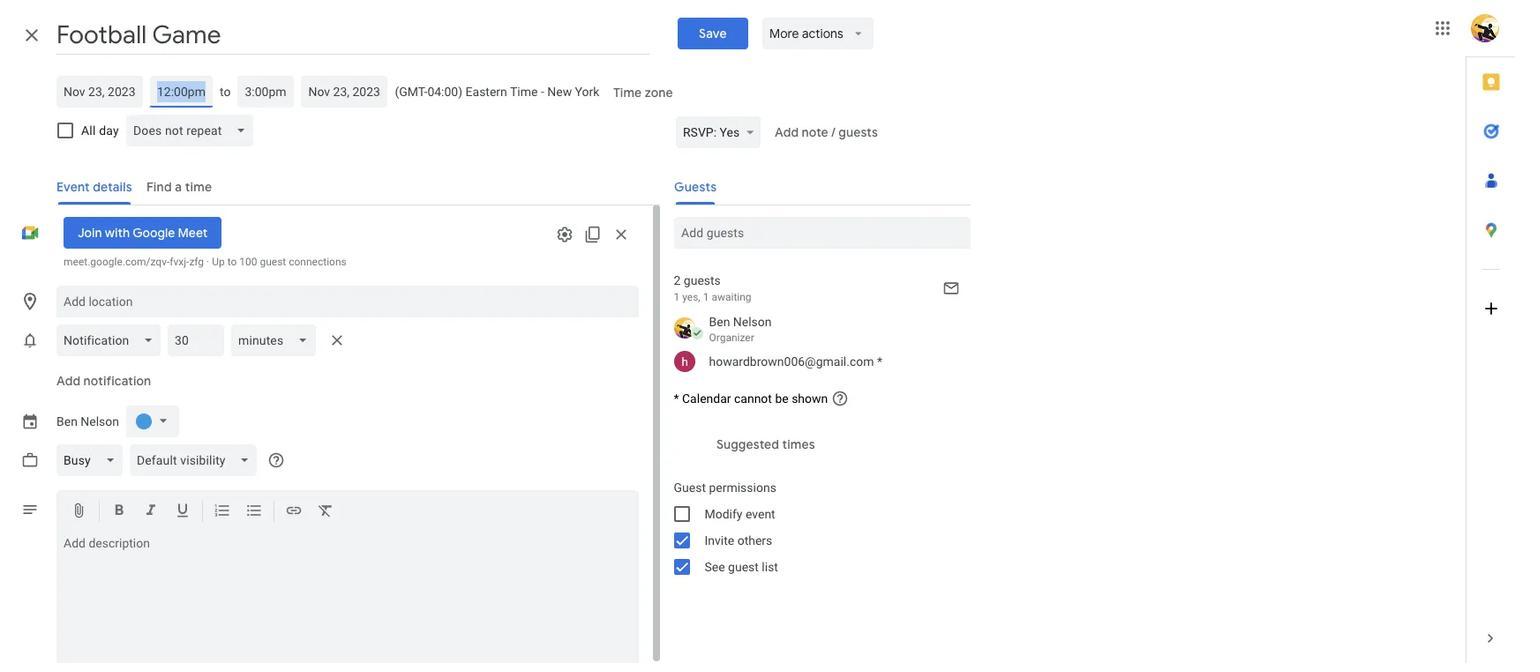 Task type: describe. For each thing, give the bounding box(es) containing it.
Start date text field
[[64, 81, 136, 102]]

numbered list image
[[214, 502, 231, 523]]

(gmt-
[[395, 85, 428, 99]]

* inside howardbrown006@gmail.com tree item
[[878, 355, 883, 369]]

ben for ben nelson organizer
[[709, 315, 730, 329]]

google
[[133, 225, 175, 241]]

times
[[782, 437, 815, 453]]

see guest list
[[705, 561, 779, 575]]

underline image
[[174, 502, 192, 523]]

0 horizontal spatial guest
[[260, 256, 286, 268]]

ben nelson
[[57, 415, 119, 429]]

add note / guests button
[[768, 117, 886, 148]]

suggested times button
[[709, 429, 822, 461]]

join with google meet
[[78, 225, 208, 241]]

End time text field
[[245, 81, 287, 102]]

·
[[207, 256, 209, 268]]

Guests text field
[[681, 217, 964, 249]]

bulleted list image
[[245, 502, 263, 523]]

group containing guest permissions
[[660, 475, 971, 581]]

join
[[78, 225, 102, 241]]

permissions
[[709, 481, 777, 495]]

modify event
[[705, 508, 776, 522]]

* calendar cannot be shown
[[674, 392, 828, 406]]

nelson for ben nelson organizer
[[734, 315, 772, 329]]

york
[[575, 85, 600, 99]]

eastern
[[466, 85, 508, 99]]

up
[[212, 256, 225, 268]]

invite
[[705, 534, 735, 548]]

ben for ben nelson
[[57, 415, 78, 429]]

fvxj-
[[170, 256, 189, 268]]

more actions arrow_drop_down
[[770, 26, 867, 41]]

be
[[776, 392, 789, 406]]

calendar
[[682, 392, 732, 406]]

event
[[746, 508, 776, 522]]

arrow_drop_down
[[851, 26, 867, 41]]

add notification button
[[49, 360, 158, 403]]

formatting options toolbar
[[57, 491, 639, 533]]

day
[[99, 124, 119, 138]]

guests inside button
[[839, 124, 879, 140]]

meet
[[178, 225, 208, 241]]

guest inside group
[[728, 561, 759, 575]]

save button
[[678, 18, 748, 49]]

cannot
[[735, 392, 772, 406]]

list
[[762, 561, 779, 575]]

meet.google.com/zqv-
[[64, 256, 170, 268]]

save
[[699, 26, 727, 41]]

Title text field
[[57, 16, 650, 55]]

howardbrown006@gmail.com tree item
[[660, 348, 971, 376]]

2
[[674, 274, 681, 288]]

shown
[[792, 392, 828, 406]]

others
[[738, 534, 773, 548]]

Minutes in advance for notification number field
[[175, 325, 218, 357]]

RSVP: Yes text field
[[683, 117, 740, 148]]

remove formatting image
[[317, 502, 335, 523]]



Task type: locate. For each thing, give the bounding box(es) containing it.
Location text field
[[64, 286, 632, 318]]

tab list
[[1467, 57, 1516, 615]]

guests
[[839, 124, 879, 140], [684, 274, 721, 288]]

connections
[[289, 256, 347, 268]]

with
[[105, 225, 130, 241]]

guest
[[260, 256, 286, 268], [728, 561, 759, 575]]

0 horizontal spatial 1
[[674, 291, 680, 304]]

all
[[81, 124, 96, 138]]

0 vertical spatial *
[[878, 355, 883, 369]]

yes
[[720, 125, 740, 140]]

/
[[832, 124, 836, 140]]

new
[[548, 85, 572, 99]]

None field
[[126, 115, 261, 147], [57, 325, 168, 357], [232, 325, 323, 357], [57, 445, 130, 477], [130, 445, 264, 477], [126, 115, 261, 147], [57, 325, 168, 357], [232, 325, 323, 357], [57, 445, 130, 477], [130, 445, 264, 477]]

1 vertical spatial to
[[227, 256, 237, 268]]

more
[[770, 26, 799, 41]]

italic image
[[142, 502, 160, 523]]

ben inside ben nelson organizer
[[709, 315, 730, 329]]

1 horizontal spatial nelson
[[734, 315, 772, 329]]

* down ben nelson, attending, organizer tree item
[[878, 355, 883, 369]]

nelson
[[734, 315, 772, 329], [81, 415, 119, 429]]

modify
[[705, 508, 743, 522]]

meet.google.com/zqv-fvxj-zfg · up to 100 guest connections
[[64, 256, 347, 268]]

0 horizontal spatial ben
[[57, 415, 78, 429]]

nelson inside ben nelson organizer
[[734, 315, 772, 329]]

howardbrown006@gmail.com *
[[709, 355, 883, 369]]

awaiting
[[712, 291, 752, 304]]

to right up at the left of the page
[[227, 256, 237, 268]]

0 vertical spatial guests
[[839, 124, 879, 140]]

Start time text field
[[157, 81, 206, 102]]

guest
[[674, 481, 706, 495]]

0 vertical spatial guest
[[260, 256, 286, 268]]

1 horizontal spatial 1
[[703, 291, 709, 304]]

0 vertical spatial nelson
[[734, 315, 772, 329]]

End date text field
[[309, 81, 381, 102]]

1 vertical spatial *
[[674, 392, 679, 406]]

ben
[[709, 315, 730, 329], [57, 415, 78, 429]]

2 time from the left
[[614, 85, 643, 101]]

see
[[705, 561, 725, 575]]

* left calendar
[[674, 392, 679, 406]]

1 time from the left
[[510, 85, 538, 99]]

join with google meet link
[[64, 217, 222, 249]]

guests inside 2 guests 1 yes, 1 awaiting
[[684, 274, 721, 288]]

0 horizontal spatial add
[[57, 373, 80, 389]]

1 horizontal spatial add
[[775, 124, 799, 140]]

1 horizontal spatial ben
[[709, 315, 730, 329]]

guests invited to this event. tree
[[660, 311, 971, 376]]

0 horizontal spatial *
[[674, 392, 679, 406]]

actions
[[802, 26, 844, 41]]

0 vertical spatial to
[[220, 85, 231, 99]]

time
[[510, 85, 538, 99], [614, 85, 643, 101]]

0 horizontal spatial nelson
[[81, 415, 119, 429]]

guest right the 100
[[260, 256, 286, 268]]

0 horizontal spatial guests
[[684, 274, 721, 288]]

rsvp: yes button
[[676, 117, 761, 148]]

0 vertical spatial add
[[775, 124, 799, 140]]

suggested times
[[716, 437, 815, 453]]

0 vertical spatial ben
[[709, 315, 730, 329]]

1 vertical spatial guests
[[684, 274, 721, 288]]

1 vertical spatial nelson
[[81, 415, 119, 429]]

add for add notification
[[57, 373, 80, 389]]

0 horizontal spatial time
[[510, 85, 538, 99]]

04:00)
[[428, 85, 463, 99]]

bold image
[[110, 502, 128, 523]]

organizer
[[709, 332, 755, 344]]

guests up yes,
[[684, 274, 721, 288]]

insert link image
[[285, 502, 303, 523]]

invite others
[[705, 534, 773, 548]]

add
[[775, 124, 799, 140], [57, 373, 80, 389]]

2 1 from the left
[[703, 291, 709, 304]]

nelson down add notification button
[[81, 415, 119, 429]]

time left -
[[510, 85, 538, 99]]

add inside button
[[775, 124, 799, 140]]

1 1 from the left
[[674, 291, 680, 304]]

time zone button
[[607, 77, 681, 109]]

yes,
[[683, 291, 701, 304]]

Description text field
[[57, 537, 639, 664]]

add up ben nelson
[[57, 373, 80, 389]]

1 left yes,
[[674, 291, 680, 304]]

2 guests 1 yes, 1 awaiting
[[674, 274, 752, 304]]

nelson up organizer
[[734, 315, 772, 329]]

ben nelson organizer
[[709, 315, 772, 344]]

zone
[[646, 85, 674, 101]]

1 vertical spatial guest
[[728, 561, 759, 575]]

add inside button
[[57, 373, 80, 389]]

add note / guests
[[775, 124, 879, 140]]

guest left list
[[728, 561, 759, 575]]

rsvp: yes
[[683, 125, 740, 140]]

ben down add notification button
[[57, 415, 78, 429]]

rsvp:
[[683, 125, 717, 140]]

nelson for ben nelson
[[81, 415, 119, 429]]

add for add note / guests
[[775, 124, 799, 140]]

ben nelson, attending, organizer tree item
[[660, 311, 971, 348]]

1 horizontal spatial guests
[[839, 124, 879, 140]]

to
[[220, 85, 231, 99], [227, 256, 237, 268]]

100
[[240, 256, 257, 268]]

suggested
[[716, 437, 779, 453]]

1 horizontal spatial time
[[614, 85, 643, 101]]

add notification
[[57, 373, 151, 389]]

add left note
[[775, 124, 799, 140]]

1 vertical spatial add
[[57, 373, 80, 389]]

zfg
[[189, 256, 204, 268]]

1 vertical spatial ben
[[57, 415, 78, 429]]

notification
[[83, 373, 151, 389]]

-
[[541, 85, 545, 99]]

1
[[674, 291, 680, 304], [703, 291, 709, 304]]

time left zone
[[614, 85, 643, 101]]

time inside button
[[614, 85, 643, 101]]

note
[[802, 124, 829, 140]]

1 horizontal spatial *
[[878, 355, 883, 369]]

1 horizontal spatial guest
[[728, 561, 759, 575]]

time zone
[[614, 85, 674, 101]]

1 right yes,
[[703, 291, 709, 304]]

ben up organizer
[[709, 315, 730, 329]]

all day
[[81, 124, 119, 138]]

(gmt-04:00) eastern time - new york
[[395, 85, 600, 99]]

group
[[660, 475, 971, 581]]

guest permissions
[[674, 481, 777, 495]]

howardbrown006@gmail.com
[[709, 355, 875, 369]]

to left end time text box
[[220, 85, 231, 99]]

30 minutes before element
[[57, 321, 351, 360]]

guests right '/'
[[839, 124, 879, 140]]

*
[[878, 355, 883, 369], [674, 392, 679, 406]]



Task type: vqa. For each thing, say whether or not it's contained in the screenshot.
heading
no



